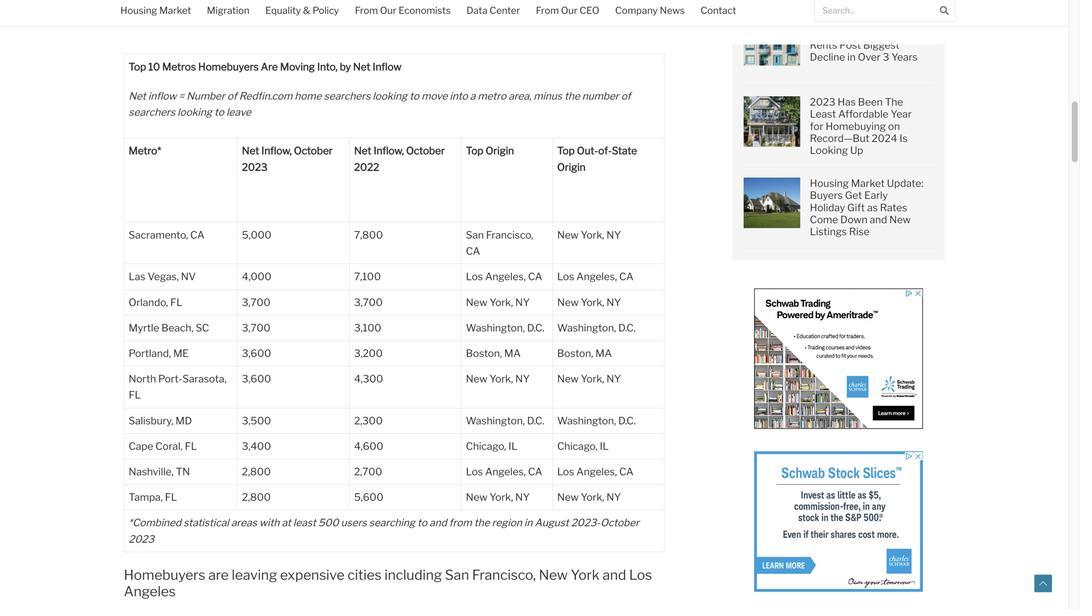 Task type: vqa. For each thing, say whether or not it's contained in the screenshot.


Task type: describe. For each thing, give the bounding box(es) containing it.
2 ad region from the top
[[754, 452, 923, 592]]

nashville, tn
[[129, 466, 190, 479]]

1 ad region from the top
[[754, 289, 923, 429]]

*
[[157, 145, 161, 157]]

region
[[492, 517, 522, 530]]

francisco, inside homebuyers are leaving expensive cities including san francisco, new york and los angeles
[[472, 568, 536, 584]]

data center link
[[459, 0, 528, 23]]

migration link
[[199, 0, 257, 23]]

looking
[[810, 145, 848, 157]]

housing market link
[[113, 0, 199, 23]]

minus
[[534, 90, 562, 102]]

sc
[[196, 322, 209, 334]]

net for 2023
[[242, 145, 259, 157]]

5,600
[[354, 492, 383, 504]]

company news
[[615, 5, 685, 16]]

orlando, fl
[[129, 297, 182, 309]]

and inside housing market update: buyers get early holiday gift as rates come down and new listings rise
[[870, 214, 887, 226]]

*combined
[[129, 517, 181, 530]]

housing market
[[120, 5, 191, 16]]

least
[[293, 517, 316, 530]]

come
[[810, 214, 838, 226]]

2 boston, from the left
[[557, 348, 593, 360]]

area,
[[509, 90, 531, 102]]

policy
[[313, 5, 339, 16]]

metro
[[478, 90, 506, 102]]

4,600
[[354, 441, 383, 453]]

port-
[[158, 373, 182, 386]]

3,600 for north port-sarasota, fl
[[242, 373, 271, 386]]

with
[[259, 517, 280, 530]]

leaving
[[232, 568, 277, 584]]

inflow
[[148, 90, 177, 102]]

2,800 for tampa, fl
[[242, 492, 271, 504]]

francisco, inside san francisco, ca
[[486, 229, 533, 242]]

market for housing market update: buyers get early holiday gift as rates come down and new listings rise
[[851, 177, 885, 190]]

equality & policy link
[[257, 0, 347, 23]]

tide
[[830, 15, 851, 27]]

our for economists
[[380, 5, 397, 16]]

october for net inflow, october 2022
[[406, 145, 445, 157]]

for inside the tide turns for renters as asking rents post biggest decline in over 3 years
[[882, 15, 896, 27]]

2023-
[[571, 517, 600, 530]]

contact link
[[693, 0, 744, 23]]

and for homebuyers are leaving expensive cities including san francisco, new york and los angeles
[[603, 568, 626, 584]]

inflow, for 2022
[[374, 145, 404, 157]]

2024
[[872, 132, 897, 145]]

biggest
[[863, 39, 900, 51]]

&
[[303, 5, 311, 16]]

asking
[[862, 27, 894, 39]]

equality
[[265, 5, 301, 16]]

sacramento, ca
[[129, 229, 205, 242]]

post
[[840, 39, 861, 51]]

north
[[129, 373, 156, 386]]

housing for housing market
[[120, 5, 157, 16]]

buyers
[[810, 190, 843, 202]]

of-
[[598, 145, 612, 157]]

affordable
[[838, 108, 889, 121]]

metro *
[[129, 145, 161, 157]]

net for 2022
[[354, 145, 371, 157]]

as inside housing market update: buyers get early holiday gift as rates come down and new listings rise
[[867, 202, 878, 214]]

number
[[187, 90, 225, 102]]

net right by on the left of page
[[353, 61, 370, 73]]

top out-of-state origin
[[557, 145, 637, 173]]

1 chicago, il from the left
[[466, 441, 518, 453]]

metros
[[162, 61, 196, 73]]

moving
[[280, 61, 315, 73]]

leave
[[226, 106, 251, 119]]

decline
[[810, 51, 845, 63]]

top 10 metros homebuyers are moving into, by net inflow
[[129, 61, 404, 73]]

2,700
[[354, 466, 382, 479]]

0 horizontal spatial looking
[[177, 106, 212, 119]]

are
[[208, 568, 229, 584]]

2022
[[354, 161, 379, 173]]

for inside 2023 has been the least affordable year for homebuying on record—but 2024 is looking up
[[810, 120, 824, 133]]

2 boston, ma from the left
[[557, 348, 612, 360]]

2,300
[[354, 415, 383, 427]]

news
[[660, 5, 685, 16]]

is
[[900, 132, 908, 145]]

nashville,
[[129, 466, 174, 479]]

holiday
[[810, 202, 845, 214]]

move
[[421, 90, 448, 102]]

1 il from the left
[[508, 441, 518, 453]]

expensive
[[280, 568, 345, 584]]

the inside net inflow = number of redfin.com home searchers looking to move into a metro area, minus the number of searchers looking to leave
[[564, 90, 580, 102]]

san inside san francisco, ca
[[466, 229, 484, 242]]

number
[[582, 90, 619, 102]]

august
[[535, 517, 569, 530]]

=
[[179, 90, 184, 102]]

md
[[176, 415, 192, 427]]

by
[[340, 61, 351, 73]]

net inflow, october 2023
[[242, 145, 333, 173]]

3,600 for portland, me
[[242, 348, 271, 360]]

top for top out-of-state origin
[[557, 145, 575, 157]]

record—but
[[810, 132, 870, 145]]

7,100
[[354, 271, 381, 283]]

las vegas, nv
[[129, 271, 196, 283]]

in inside the tide turns for renters as asking rents post biggest decline in over 3 years
[[847, 51, 856, 63]]

rise
[[849, 226, 870, 238]]

4,300
[[354, 373, 383, 386]]

center
[[490, 5, 520, 16]]

1 boston, from the left
[[466, 348, 502, 360]]

10
[[148, 61, 160, 73]]

on
[[888, 120, 900, 133]]

renters
[[810, 27, 847, 39]]

1 vertical spatial to
[[214, 106, 224, 119]]

rents
[[810, 39, 837, 51]]

home
[[295, 90, 322, 102]]

down
[[840, 214, 868, 226]]

3,400
[[242, 441, 271, 453]]

metro
[[129, 145, 157, 157]]

gift
[[847, 202, 865, 214]]



Task type: locate. For each thing, give the bounding box(es) containing it.
2023 inside *combined statistical areas with at least 500 users searching to and from the region in august 2023-october 2023
[[129, 533, 154, 546]]

1 horizontal spatial boston, ma
[[557, 348, 612, 360]]

2,800 for nashville, tn
[[242, 466, 271, 479]]

update:
[[887, 177, 923, 190]]

1 vertical spatial homebuyers
[[124, 568, 205, 584]]

san inside homebuyers are leaving expensive cities including san francisco, new york and los angeles
[[445, 568, 469, 584]]

1 horizontal spatial searchers
[[324, 90, 370, 102]]

users
[[341, 517, 367, 530]]

1 vertical spatial san
[[445, 568, 469, 584]]

2 horizontal spatial 2023
[[810, 96, 836, 108]]

to left leave
[[214, 106, 224, 119]]

of
[[227, 90, 237, 102], [621, 90, 631, 102]]

0 horizontal spatial in
[[524, 517, 533, 530]]

to for searchers
[[409, 90, 419, 102]]

2 horizontal spatial october
[[600, 517, 639, 530]]

year
[[891, 108, 912, 121]]

2 vertical spatial and
[[603, 568, 626, 584]]

2023 inside net inflow, october 2023
[[242, 161, 267, 173]]

from for from our ceo
[[536, 5, 559, 16]]

0 vertical spatial housing
[[120, 5, 157, 16]]

ca
[[190, 229, 205, 242], [466, 245, 480, 258], [528, 271, 542, 283], [619, 271, 634, 283], [528, 466, 542, 479], [619, 466, 634, 479]]

1 vertical spatial the
[[474, 517, 490, 530]]

1 vertical spatial francisco,
[[472, 568, 536, 584]]

inflow, inside net inflow, october 2023
[[261, 145, 292, 157]]

1 horizontal spatial for
[[882, 15, 896, 27]]

from left ceo
[[536, 5, 559, 16]]

from inside from our economists link
[[355, 5, 378, 16]]

looking
[[373, 90, 407, 102], [177, 106, 212, 119]]

1 vertical spatial housing
[[810, 177, 849, 190]]

0 horizontal spatial boston,
[[466, 348, 502, 360]]

from inside from our ceo link
[[536, 5, 559, 16]]

1 horizontal spatial housing
[[810, 177, 849, 190]]

0 horizontal spatial october
[[294, 145, 333, 157]]

origin inside top out-of-state origin
[[557, 161, 586, 173]]

redfin.com
[[239, 90, 292, 102]]

1 of from the left
[[227, 90, 237, 102]]

our left economists
[[380, 5, 397, 16]]

and inside homebuyers are leaving expensive cities including san francisco, new york and los angeles
[[603, 568, 626, 584]]

7,800
[[354, 229, 383, 242]]

1 horizontal spatial chicago, il
[[557, 441, 609, 453]]

our left ceo
[[561, 5, 578, 16]]

0 horizontal spatial our
[[380, 5, 397, 16]]

1 horizontal spatial the
[[885, 96, 903, 108]]

over
[[858, 51, 881, 63]]

san francisco, ca
[[466, 229, 533, 258]]

sacramento,
[[129, 229, 188, 242]]

1 ma from the left
[[504, 348, 521, 360]]

our for ceo
[[561, 5, 578, 16]]

0 vertical spatial the
[[564, 90, 580, 102]]

il
[[508, 441, 518, 453], [600, 441, 609, 453]]

as inside the tide turns for renters as asking rents post biggest decline in over 3 years
[[849, 27, 860, 39]]

boston,
[[466, 348, 502, 360], [557, 348, 593, 360]]

rates
[[880, 202, 907, 214]]

3,200
[[354, 348, 383, 360]]

market for housing market
[[159, 5, 191, 16]]

years
[[892, 51, 918, 63]]

in left over
[[847, 51, 856, 63]]

1 horizontal spatial market
[[851, 177, 885, 190]]

the right minus
[[564, 90, 580, 102]]

1 vertical spatial ad region
[[754, 452, 923, 592]]

looking down inflow
[[373, 90, 407, 102]]

0 vertical spatial in
[[847, 51, 856, 63]]

net for number
[[129, 90, 146, 102]]

0 horizontal spatial 2023
[[129, 533, 154, 546]]

october inside *combined statistical areas with at least 500 users searching to and from the region in august 2023-october 2023
[[600, 517, 639, 530]]

net inside net inflow, october 2022
[[354, 145, 371, 157]]

2 of from the left
[[621, 90, 631, 102]]

2 chicago, from the left
[[557, 441, 598, 453]]

york,
[[581, 229, 604, 242], [490, 297, 513, 309], [581, 297, 604, 309], [490, 373, 513, 386], [581, 373, 604, 386], [490, 492, 513, 504], [581, 492, 604, 504]]

0 vertical spatial the
[[810, 15, 828, 27]]

of up leave
[[227, 90, 237, 102]]

top left 10
[[129, 61, 146, 73]]

for
[[882, 15, 896, 27], [810, 120, 824, 133]]

top for top origin
[[466, 145, 484, 157]]

homebuyers are leaving expensive cities including san francisco, new york and los angeles
[[124, 568, 652, 600]]

the tide turns for renters as asking rents post biggest decline in over 3 years
[[810, 15, 918, 63]]

1 vertical spatial searchers
[[129, 106, 175, 119]]

to right searching
[[417, 517, 427, 530]]

2 il from the left
[[600, 441, 609, 453]]

0 vertical spatial and
[[870, 214, 887, 226]]

the right been
[[885, 96, 903, 108]]

me
[[173, 348, 189, 360]]

north port-sarasota, fl
[[129, 373, 227, 402]]

market up 'gift'
[[851, 177, 885, 190]]

1 horizontal spatial as
[[867, 202, 878, 214]]

0 horizontal spatial chicago,
[[466, 441, 506, 453]]

to inside *combined statistical areas with at least 500 users searching to and from the region in august 2023-october 2023
[[417, 517, 427, 530]]

2 vertical spatial 2023
[[129, 533, 154, 546]]

the inside the tide turns for renters as asking rents post biggest decline in over 3 years
[[810, 15, 828, 27]]

homebuyers inside homebuyers are leaving expensive cities including san francisco, new york and los angeles
[[124, 568, 205, 584]]

fl right coral,
[[185, 441, 197, 453]]

origin down metro
[[486, 145, 514, 157]]

october inside net inflow, october 2023
[[294, 145, 333, 157]]

0 horizontal spatial inflow,
[[261, 145, 292, 157]]

homebuyers up number
[[198, 61, 259, 73]]

3,700 for 3,700
[[242, 297, 271, 309]]

top down the a
[[466, 145, 484, 157]]

and for *combined statistical areas with at least 500 users searching to and from the region in august 2023-october 2023
[[429, 517, 447, 530]]

inflow, inside net inflow, october 2022
[[374, 145, 404, 157]]

top origin
[[466, 145, 514, 157]]

0 vertical spatial homebuyers
[[198, 61, 259, 73]]

from our economists link
[[347, 0, 459, 23]]

looking down number
[[177, 106, 212, 119]]

to left "move"
[[409, 90, 419, 102]]

0 vertical spatial san
[[466, 229, 484, 242]]

0 horizontal spatial housing
[[120, 5, 157, 16]]

los angeles, ca
[[466, 271, 542, 283], [557, 271, 634, 283], [466, 466, 542, 479], [557, 466, 634, 479]]

housing for housing market update: buyers get early holiday gift as rates come down and new listings rise
[[810, 177, 849, 190]]

0 horizontal spatial ma
[[504, 348, 521, 360]]

1 horizontal spatial 2023
[[242, 161, 267, 173]]

0 horizontal spatial the
[[810, 15, 828, 27]]

new york, ny
[[557, 229, 621, 242], [466, 297, 530, 309], [557, 297, 621, 309], [466, 373, 530, 386], [557, 373, 621, 386], [466, 492, 530, 504], [557, 492, 621, 504]]

listings
[[810, 226, 847, 238]]

inflow,
[[261, 145, 292, 157], [374, 145, 404, 157]]

1 boston, ma from the left
[[466, 348, 521, 360]]

2023 inside 2023 has been the least affordable year for homebuying on record—but 2024 is looking up
[[810, 96, 836, 108]]

2 horizontal spatial top
[[557, 145, 575, 157]]

washington, d.c.
[[466, 322, 545, 334], [557, 322, 636, 334], [466, 415, 545, 427], [557, 415, 636, 427]]

top inside top out-of-state origin
[[557, 145, 575, 157]]

net inflow, october 2022
[[354, 145, 445, 173]]

searchers down by on the left of page
[[324, 90, 370, 102]]

2,800 up "areas" on the bottom of page
[[242, 492, 271, 504]]

search image
[[940, 6, 949, 15]]

net up 2022
[[354, 145, 371, 157]]

2023
[[810, 96, 836, 108], [242, 161, 267, 173], [129, 533, 154, 546]]

fl inside north port-sarasota, fl
[[129, 389, 141, 402]]

market inside housing market update: buyers get early holiday gift as rates come down and new listings rise
[[851, 177, 885, 190]]

in
[[847, 51, 856, 63], [524, 517, 533, 530]]

been
[[858, 96, 883, 108]]

las
[[129, 271, 145, 283]]

1 vertical spatial origin
[[557, 161, 586, 173]]

0 vertical spatial francisco,
[[486, 229, 533, 242]]

3,700 for 3,100
[[242, 322, 271, 334]]

ca inside san francisco, ca
[[466, 245, 480, 258]]

portland, me
[[129, 348, 189, 360]]

0 vertical spatial for
[[882, 15, 896, 27]]

into,
[[317, 61, 338, 73]]

0 horizontal spatial boston, ma
[[466, 348, 521, 360]]

ma
[[504, 348, 521, 360], [595, 348, 612, 360]]

1 vertical spatial and
[[429, 517, 447, 530]]

origin
[[486, 145, 514, 157], [557, 161, 586, 173]]

1 vertical spatial as
[[867, 202, 878, 214]]

1 horizontal spatial looking
[[373, 90, 407, 102]]

the right from
[[474, 517, 490, 530]]

1 3,600 from the top
[[242, 348, 271, 360]]

in right region
[[524, 517, 533, 530]]

0 vertical spatial origin
[[486, 145, 514, 157]]

ny
[[607, 229, 621, 242], [515, 297, 530, 309], [607, 297, 621, 309], [515, 373, 530, 386], [607, 373, 621, 386], [515, 492, 530, 504], [607, 492, 621, 504]]

and left from
[[429, 517, 447, 530]]

0 vertical spatial as
[[849, 27, 860, 39]]

2 inflow, from the left
[[374, 145, 404, 157]]

inflow
[[373, 61, 402, 73]]

0 horizontal spatial origin
[[486, 145, 514, 157]]

at
[[282, 517, 291, 530]]

turns
[[853, 15, 880, 27]]

october inside net inflow, october 2022
[[406, 145, 445, 157]]

orlando,
[[129, 297, 168, 309]]

early
[[864, 190, 888, 202]]

from our ceo link
[[528, 0, 607, 23]]

inflow, down the redfin.com on the left top
[[261, 145, 292, 157]]

ad region
[[754, 289, 923, 429], [754, 452, 923, 592]]

the left tide
[[810, 15, 828, 27]]

None search field
[[815, 0, 956, 22]]

1 vertical spatial the
[[885, 96, 903, 108]]

boston, ma
[[466, 348, 521, 360], [557, 348, 612, 360]]

the inside *combined statistical areas with at least 500 users searching to and from the region in august 2023-october 2023
[[474, 517, 490, 530]]

1 horizontal spatial in
[[847, 51, 856, 63]]

Search... search field
[[815, 0, 933, 21]]

of right number
[[621, 90, 631, 102]]

fl up beach,
[[170, 297, 182, 309]]

2,800 down '3,400'
[[242, 466, 271, 479]]

los inside homebuyers are leaving expensive cities including san francisco, new york and los angeles
[[629, 568, 652, 584]]

2 from from the left
[[536, 5, 559, 16]]

0 horizontal spatial il
[[508, 441, 518, 453]]

cities
[[347, 568, 382, 584]]

0 vertical spatial looking
[[373, 90, 407, 102]]

2 chicago, il from the left
[[557, 441, 609, 453]]

1 vertical spatial in
[[524, 517, 533, 530]]

fl
[[170, 297, 182, 309], [129, 389, 141, 402], [185, 441, 197, 453], [165, 492, 177, 504]]

0 vertical spatial 2023
[[810, 96, 836, 108]]

1 horizontal spatial of
[[621, 90, 631, 102]]

angeles
[[124, 584, 176, 600]]

get
[[845, 190, 862, 202]]

searching
[[369, 517, 415, 530]]

ceo
[[580, 5, 599, 16]]

searchers down inflow
[[129, 106, 175, 119]]

1 horizontal spatial october
[[406, 145, 445, 157]]

1 from from the left
[[355, 5, 378, 16]]

1 vertical spatial for
[[810, 120, 824, 133]]

tampa,
[[129, 492, 163, 504]]

2 horizontal spatial and
[[870, 214, 887, 226]]

1 horizontal spatial ma
[[595, 348, 612, 360]]

net inflow = number of redfin.com home searchers looking to move into a metro area, minus the number of searchers looking to leave
[[129, 90, 631, 119]]

from right policy
[[355, 5, 378, 16]]

0 vertical spatial 2,800
[[242, 466, 271, 479]]

0 vertical spatial searchers
[[324, 90, 370, 102]]

0 horizontal spatial searchers
[[129, 106, 175, 119]]

0 horizontal spatial from
[[355, 5, 378, 16]]

are
[[261, 61, 278, 73]]

1 horizontal spatial the
[[564, 90, 580, 102]]

new inside homebuyers are leaving expensive cities including san francisco, new york and los angeles
[[539, 568, 568, 584]]

including
[[385, 568, 442, 584]]

2 vertical spatial to
[[417, 517, 427, 530]]

housing inside housing market link
[[120, 5, 157, 16]]

1 vertical spatial 2,800
[[242, 492, 271, 504]]

1 inflow, from the left
[[261, 145, 292, 157]]

1 horizontal spatial and
[[603, 568, 626, 584]]

net inside net inflow = number of redfin.com home searchers looking to move into a metro area, minus the number of searchers looking to leave
[[129, 90, 146, 102]]

net left inflow
[[129, 90, 146, 102]]

vegas,
[[148, 271, 179, 283]]

0 horizontal spatial as
[[849, 27, 860, 39]]

from for from our economists
[[355, 5, 378, 16]]

1 our from the left
[[380, 5, 397, 16]]

3,700
[[242, 297, 271, 309], [354, 297, 383, 309], [242, 322, 271, 334]]

for right "turns"
[[882, 15, 896, 27]]

0 horizontal spatial of
[[227, 90, 237, 102]]

new
[[889, 214, 911, 226], [557, 229, 579, 242], [466, 297, 487, 309], [557, 297, 579, 309], [466, 373, 487, 386], [557, 373, 579, 386], [466, 492, 487, 504], [557, 492, 579, 504], [539, 568, 568, 584]]

october for net inflow, october 2023
[[294, 145, 333, 157]]

cape
[[129, 441, 153, 453]]

salisbury, md
[[129, 415, 192, 427]]

areas
[[231, 517, 257, 530]]

0 horizontal spatial and
[[429, 517, 447, 530]]

1 chicago, from the left
[[466, 441, 506, 453]]

1 horizontal spatial il
[[600, 441, 609, 453]]

coral,
[[155, 441, 183, 453]]

0 horizontal spatial the
[[474, 517, 490, 530]]

net
[[353, 61, 370, 73], [129, 90, 146, 102], [242, 145, 259, 157], [354, 145, 371, 157]]

homebuyers down *combined
[[124, 568, 205, 584]]

and inside *combined statistical areas with at least 500 users searching to and from the region in august 2023-october 2023
[[429, 517, 447, 530]]

for up looking
[[810, 120, 824, 133]]

0 vertical spatial 3,600
[[242, 348, 271, 360]]

fl right tampa,
[[165, 492, 177, 504]]

portland,
[[129, 348, 171, 360]]

new inside housing market update: buyers get early holiday gift as rates come down and new listings rise
[[889, 214, 911, 226]]

and right rise
[[870, 214, 887, 226]]

1 vertical spatial 2023
[[242, 161, 267, 173]]

0 horizontal spatial for
[[810, 120, 824, 133]]

top left out-
[[557, 145, 575, 157]]

net down leave
[[242, 145, 259, 157]]

2 ma from the left
[[595, 348, 612, 360]]

1 horizontal spatial inflow,
[[374, 145, 404, 157]]

homebuying
[[826, 120, 886, 133]]

to for users
[[417, 517, 427, 530]]

1 horizontal spatial chicago,
[[557, 441, 598, 453]]

housing
[[120, 5, 157, 16], [810, 177, 849, 190]]

state
[[612, 145, 637, 157]]

market left migration at the left top
[[159, 5, 191, 16]]

0 vertical spatial market
[[159, 5, 191, 16]]

0 vertical spatial to
[[409, 90, 419, 102]]

0 horizontal spatial chicago, il
[[466, 441, 518, 453]]

1 vertical spatial looking
[[177, 106, 212, 119]]

economists
[[399, 5, 451, 16]]

1 vertical spatial market
[[851, 177, 885, 190]]

fl down north at the left of page
[[129, 389, 141, 402]]

0 horizontal spatial market
[[159, 5, 191, 16]]

net inside net inflow, october 2023
[[242, 145, 259, 157]]

1 horizontal spatial top
[[466, 145, 484, 157]]

1 vertical spatial 3,600
[[242, 373, 271, 386]]

1 horizontal spatial origin
[[557, 161, 586, 173]]

as right 'gift'
[[867, 202, 878, 214]]

in inside *combined statistical areas with at least 500 users searching to and from the region in august 2023-october 2023
[[524, 517, 533, 530]]

2 3,600 from the top
[[242, 373, 271, 386]]

as left asking
[[849, 27, 860, 39]]

1 horizontal spatial our
[[561, 5, 578, 16]]

origin down out-
[[557, 161, 586, 173]]

1 horizontal spatial from
[[536, 5, 559, 16]]

top for top 10 metros homebuyers are moving into, by net inflow
[[129, 61, 146, 73]]

0 vertical spatial ad region
[[754, 289, 923, 429]]

housing inside housing market update: buyers get early holiday gift as rates come down and new listings rise
[[810, 177, 849, 190]]

0 horizontal spatial top
[[129, 61, 146, 73]]

2 2,800 from the top
[[242, 492, 271, 504]]

2 our from the left
[[561, 5, 578, 16]]

salisbury,
[[129, 415, 173, 427]]

1 2,800 from the top
[[242, 466, 271, 479]]

1 horizontal spatial boston,
[[557, 348, 593, 360]]

company
[[615, 5, 658, 16]]

and right york
[[603, 568, 626, 584]]

inflow, up 2022
[[374, 145, 404, 157]]

to
[[409, 90, 419, 102], [214, 106, 224, 119], [417, 517, 427, 530]]

data center
[[467, 5, 520, 16]]

inflow, for 2023
[[261, 145, 292, 157]]

least
[[810, 108, 836, 121]]

market
[[159, 5, 191, 16], [851, 177, 885, 190]]

homebuyers
[[198, 61, 259, 73], [124, 568, 205, 584]]

the inside 2023 has been the least affordable year for homebuying on record—but 2024 is looking up
[[885, 96, 903, 108]]



